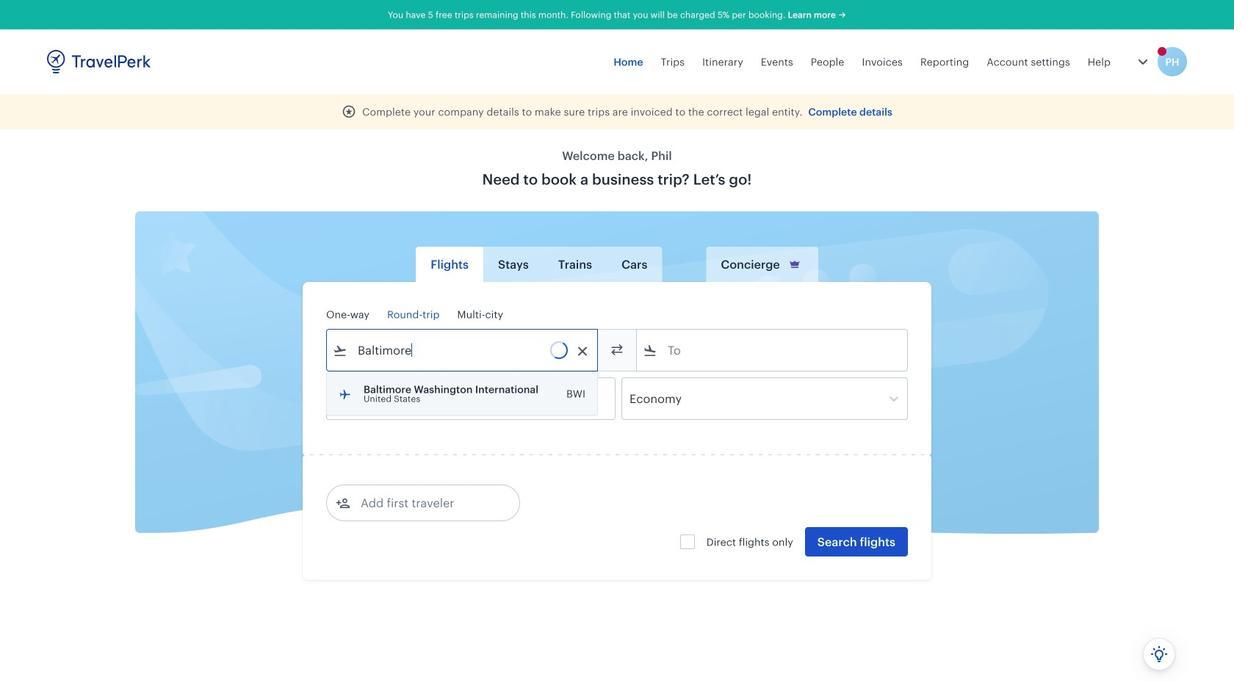 Task type: vqa. For each thing, say whether or not it's contained in the screenshot.
3rd American Airlines image from the bottom
no



Task type: locate. For each thing, give the bounding box(es) containing it.
Add first traveler search field
[[351, 492, 503, 515]]

Return text field
[[435, 379, 511, 420]]

Depart text field
[[348, 379, 424, 420]]



Task type: describe. For each thing, give the bounding box(es) containing it.
To search field
[[658, 339, 889, 362]]

From search field
[[348, 339, 578, 362]]



